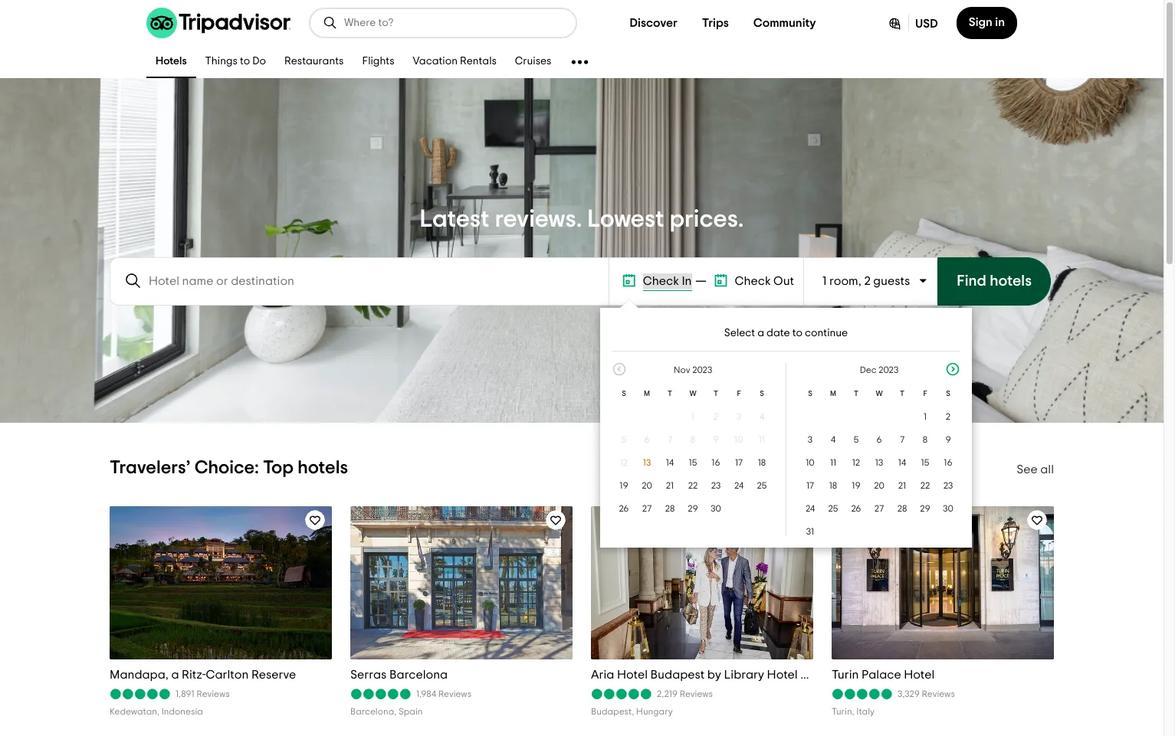 Task type: describe. For each thing, give the bounding box(es) containing it.
cruises
[[515, 56, 552, 67]]

serras barcelona link
[[350, 668, 573, 683]]

15 for nov 2023
[[689, 458, 697, 468]]

see all link
[[1017, 464, 1054, 476]]

8 for dec 2023
[[923, 435, 928, 445]]

3 t from the left
[[854, 390, 859, 398]]

do
[[252, 56, 266, 67]]

9 for nov 2023
[[713, 435, 719, 445]]

m for dec 2023
[[830, 390, 836, 398]]

latest reviews.
[[420, 207, 582, 231]]

0 horizontal spatial hotels
[[298, 459, 348, 478]]

13 for nov
[[643, 458, 651, 468]]

28 for dec 2023
[[897, 504, 907, 514]]

23 for dec 2023
[[943, 481, 953, 491]]

turin, italy
[[832, 707, 875, 716]]

flights link
[[353, 46, 404, 78]]

barcelona,
[[350, 707, 397, 716]]

14 for nov 2023
[[666, 458, 674, 468]]

f for dec 2023
[[923, 390, 927, 398]]

trips
[[702, 17, 729, 29]]

select a date to continue
[[724, 328, 848, 339]]

21 for dec 2023
[[898, 481, 906, 491]]

9 for dec 2023
[[945, 435, 951, 445]]

2023 for nov 2023
[[692, 366, 712, 375]]

continue
[[805, 328, 848, 339]]

s m t w t f s for nov
[[622, 390, 764, 398]]

guests
[[873, 275, 910, 287]]

2,219
[[657, 690, 678, 699]]

usd button
[[875, 7, 950, 39]]

1,984 reviews
[[416, 690, 472, 699]]

22 for dec 2023
[[920, 481, 930, 491]]

community button
[[741, 8, 828, 38]]

in
[[682, 275, 692, 287]]

5 for nov 2023
[[621, 435, 627, 445]]

spain
[[399, 707, 423, 716]]

f for nov 2023
[[737, 390, 741, 398]]

26 for dec 2023
[[851, 504, 861, 514]]

dec
[[860, 366, 877, 375]]

turin palace hotel
[[832, 669, 935, 681]]

rentals
[[460, 56, 497, 67]]

in
[[995, 16, 1005, 28]]

29 for nov 2023
[[688, 504, 698, 514]]

carlton
[[206, 669, 249, 681]]

1,891 reviews
[[176, 690, 230, 699]]

find hotels button
[[938, 257, 1051, 305]]

7 for nov 2023
[[668, 435, 672, 445]]

vacation rentals
[[413, 56, 497, 67]]

6 for dec
[[876, 435, 882, 445]]

23 for nov 2023
[[711, 481, 721, 491]]

5 for dec 2023
[[854, 435, 859, 445]]

things
[[205, 56, 238, 67]]

travelers'
[[110, 459, 191, 478]]

check for check out
[[735, 275, 771, 287]]

27 for dec
[[875, 504, 884, 514]]

aria
[[591, 669, 614, 681]]

18 for nov 2023
[[758, 458, 766, 468]]

by
[[707, 669, 721, 681]]

choice:
[[194, 459, 259, 478]]

0 horizontal spatial to
[[240, 56, 250, 67]]

indonesia
[[161, 707, 203, 716]]

discover button
[[617, 8, 690, 38]]

library
[[724, 669, 764, 681]]

2 hotel from the left
[[767, 669, 798, 681]]

4 s from the left
[[946, 390, 950, 398]]

all
[[1040, 464, 1054, 476]]

mandapa, a ritz-carlton reserve link
[[110, 668, 332, 683]]

turin
[[832, 669, 859, 681]]

hungary
[[636, 707, 673, 716]]

1 room , 2 guests
[[823, 275, 910, 287]]

kedewatan,
[[110, 707, 159, 716]]

travelers' choice: top hotels
[[110, 459, 348, 478]]

dec 2023
[[860, 366, 899, 375]]

1 for dec 2023
[[924, 412, 927, 422]]

28 for nov 2023
[[665, 504, 675, 514]]

travelers' choice: top hotels link
[[110, 459, 348, 478]]

hotels
[[156, 56, 187, 67]]

1,891
[[176, 690, 194, 699]]

11 for dec 2023
[[830, 458, 836, 468]]

17 for nov 2023
[[735, 458, 743, 468]]

16 for dec 2023
[[944, 458, 953, 468]]

community
[[753, 17, 816, 29]]

barcelona, spain
[[350, 707, 423, 716]]

2 for nov 2023
[[714, 412, 718, 422]]

17 for dec 2023
[[806, 481, 814, 491]]

reviews for a
[[196, 690, 230, 699]]

search image for search search field
[[124, 272, 143, 290]]

serras barcelona image
[[347, 507, 576, 660]]

turin palace hotel link
[[832, 668, 1054, 683]]

19 for nov
[[620, 481, 628, 491]]

20 for nov
[[642, 481, 652, 491]]

lowest prices.
[[587, 207, 744, 231]]

turin,
[[832, 707, 854, 716]]

discover
[[630, 17, 678, 29]]

check for check in
[[643, 275, 679, 287]]

2,219 reviews
[[657, 690, 713, 699]]

reserve
[[251, 669, 296, 681]]

Search search field
[[149, 274, 595, 288]]

a for select
[[757, 328, 764, 339]]

30 for nov 2023
[[711, 504, 721, 514]]

11 for nov 2023
[[759, 435, 765, 445]]

12 for dec
[[852, 458, 860, 468]]

restaurants
[[284, 56, 344, 67]]

vacation rentals link
[[404, 46, 506, 78]]

6 for nov
[[644, 435, 650, 445]]

3 s from the left
[[808, 390, 812, 398]]

2 t from the left
[[714, 390, 718, 398]]

vacation
[[413, 56, 458, 67]]

latest reviews. lowest prices.
[[420, 207, 744, 231]]

reviews for palace
[[922, 690, 955, 699]]

3,329 reviews
[[898, 690, 955, 699]]

1 horizontal spatial 1
[[823, 275, 827, 287]]

22 for nov 2023
[[688, 481, 698, 491]]

select
[[724, 328, 755, 339]]

3,329
[[898, 690, 920, 699]]

reviews for barcelona
[[438, 690, 472, 699]]

3 hotel from the left
[[904, 669, 935, 681]]

ritz-
[[182, 669, 206, 681]]

kedewatan, indonesia
[[110, 707, 203, 716]]

31
[[806, 527, 814, 537]]

barcelona
[[389, 669, 448, 681]]



Task type: locate. For each thing, give the bounding box(es) containing it.
2 check from the left
[[735, 275, 771, 287]]

aria hotel budapest by library hotel collection link
[[591, 668, 858, 683]]

1 s m t w t f s from the left
[[622, 390, 764, 398]]

16
[[712, 458, 720, 468], [944, 458, 953, 468]]

9
[[713, 435, 719, 445], [945, 435, 951, 445]]

1 s from the left
[[622, 390, 626, 398]]

hotels right top on the left of the page
[[298, 459, 348, 478]]

Search search field
[[344, 16, 563, 30]]

0 horizontal spatial w
[[689, 390, 697, 398]]

none search field search
[[112, 259, 607, 302]]

1 horizontal spatial 15
[[921, 458, 929, 468]]

27 for nov
[[642, 504, 652, 514]]

search image for search search box
[[323, 15, 338, 31]]

s m t w t f s for dec
[[808, 390, 950, 398]]

8
[[691, 435, 695, 445], [923, 435, 928, 445]]

0 horizontal spatial hotel
[[617, 669, 648, 681]]

trips button
[[690, 8, 741, 38]]

4 for dec 2023
[[831, 435, 836, 445]]

1 reviews from the left
[[196, 690, 230, 699]]

1 16 from the left
[[712, 458, 720, 468]]

hotels right find
[[990, 274, 1032, 289]]

2 2023 from the left
[[879, 366, 899, 375]]

0 vertical spatial 4
[[760, 412, 764, 422]]

5
[[621, 435, 627, 445], [854, 435, 859, 445]]

search image
[[323, 15, 338, 31], [124, 272, 143, 290]]

4 t from the left
[[900, 390, 905, 398]]

0 horizontal spatial 2
[[714, 412, 718, 422]]

0 horizontal spatial 30
[[711, 504, 721, 514]]

2 22 from the left
[[920, 481, 930, 491]]

sign in
[[969, 16, 1005, 28]]

2 27 from the left
[[875, 504, 884, 514]]

1 horizontal spatial 9
[[945, 435, 951, 445]]

7 for dec 2023
[[900, 435, 905, 445]]

2 s m t w t f s from the left
[[808, 390, 950, 398]]

2 14 from the left
[[898, 458, 906, 468]]

2 w from the left
[[876, 390, 883, 398]]

1 19 from the left
[[620, 481, 628, 491]]

0 horizontal spatial 22
[[688, 481, 698, 491]]

1 15 from the left
[[689, 458, 697, 468]]

0 vertical spatial a
[[757, 328, 764, 339]]

23
[[711, 481, 721, 491], [943, 481, 953, 491]]

1 vertical spatial 25
[[828, 504, 838, 514]]

0 horizontal spatial 5
[[621, 435, 627, 445]]

2 m from the left
[[830, 390, 836, 398]]

2 16 from the left
[[944, 458, 953, 468]]

check out
[[735, 275, 794, 287]]

1 22 from the left
[[688, 481, 698, 491]]

24 for nov 2023
[[734, 481, 744, 491]]

1 horizontal spatial 7
[[900, 435, 905, 445]]

1 13 from the left
[[643, 458, 651, 468]]

0 horizontal spatial 29
[[688, 504, 698, 514]]

20
[[642, 481, 652, 491], [874, 481, 884, 491]]

18 for dec 2023
[[829, 481, 837, 491]]

2 28 from the left
[[897, 504, 907, 514]]

10 for nov 2023
[[735, 435, 743, 445]]

0 horizontal spatial 11
[[759, 435, 765, 445]]

w down nov 2023
[[689, 390, 697, 398]]

0 horizontal spatial f
[[737, 390, 741, 398]]

to left do
[[240, 56, 250, 67]]

1 horizontal spatial hotel
[[767, 669, 798, 681]]

reviews down by
[[680, 690, 713, 699]]

1 horizontal spatial 30
[[943, 504, 953, 514]]

2 13 from the left
[[875, 458, 883, 468]]

0 vertical spatial 25
[[757, 481, 767, 491]]

30 for dec 2023
[[943, 504, 953, 514]]

2 30 from the left
[[943, 504, 953, 514]]

1 horizontal spatial 22
[[920, 481, 930, 491]]

1 5 from the left
[[621, 435, 627, 445]]

a
[[757, 328, 764, 339], [171, 669, 179, 681]]

1 horizontal spatial s m t w t f s
[[808, 390, 950, 398]]

1 28 from the left
[[665, 504, 675, 514]]

a left date
[[757, 328, 764, 339]]

1 horizontal spatial 14
[[898, 458, 906, 468]]

1 vertical spatial 4
[[831, 435, 836, 445]]

0 horizontal spatial 17
[[735, 458, 743, 468]]

4
[[760, 412, 764, 422], [831, 435, 836, 445]]

hotel right library
[[767, 669, 798, 681]]

serras barcelona
[[350, 669, 448, 681]]

1 horizontal spatial 25
[[828, 504, 838, 514]]

0 horizontal spatial 14
[[666, 458, 674, 468]]

1 horizontal spatial 28
[[897, 504, 907, 514]]

1 horizontal spatial to
[[792, 328, 803, 339]]

0 horizontal spatial 27
[[642, 504, 652, 514]]

0 horizontal spatial m
[[644, 390, 650, 398]]

0 vertical spatial search image
[[323, 15, 338, 31]]

1 vertical spatial a
[[171, 669, 179, 681]]

1 23 from the left
[[711, 481, 721, 491]]

1 for nov 2023
[[691, 412, 695, 422]]

s m t w t f s
[[622, 390, 764, 398], [808, 390, 950, 398]]

3 for dec 2023
[[808, 435, 813, 445]]

16 for nov 2023
[[712, 458, 720, 468]]

1 6 from the left
[[644, 435, 650, 445]]

1 horizontal spatial 23
[[943, 481, 953, 491]]

hotel up the 3,329 reviews
[[904, 669, 935, 681]]

1 30 from the left
[[711, 504, 721, 514]]

1 horizontal spatial 3
[[808, 435, 813, 445]]

0 horizontal spatial 16
[[712, 458, 720, 468]]

serras
[[350, 669, 387, 681]]

2 horizontal spatial 2
[[946, 412, 951, 422]]

3
[[737, 412, 741, 422], [808, 435, 813, 445]]

reviews down serras barcelona link
[[438, 690, 472, 699]]

1 horizontal spatial 5
[[854, 435, 859, 445]]

0 vertical spatial none search field
[[310, 9, 576, 37]]

check in
[[643, 275, 692, 287]]

0 horizontal spatial 26
[[619, 504, 629, 514]]

restaurants link
[[275, 46, 353, 78]]

1 vertical spatial 10
[[806, 458, 815, 468]]

1 horizontal spatial m
[[830, 390, 836, 398]]

10 for dec 2023
[[806, 458, 815, 468]]

1 check from the left
[[643, 275, 679, 287]]

top
[[263, 459, 294, 478]]

1 20 from the left
[[642, 481, 652, 491]]

1 vertical spatial 3
[[808, 435, 813, 445]]

reviews down turin palace hotel link
[[922, 690, 955, 699]]

w down dec 2023
[[876, 390, 883, 398]]

4 reviews from the left
[[922, 690, 955, 699]]

1 m from the left
[[644, 390, 650, 398]]

date
[[767, 328, 790, 339]]

28
[[665, 504, 675, 514], [897, 504, 907, 514]]

1 horizontal spatial f
[[923, 390, 927, 398]]

w for nov
[[689, 390, 697, 398]]

15 for dec 2023
[[921, 458, 929, 468]]

nov
[[674, 366, 690, 375]]

0 horizontal spatial 13
[[643, 458, 651, 468]]

1 9 from the left
[[713, 435, 719, 445]]

t
[[668, 390, 672, 398], [714, 390, 718, 398], [854, 390, 859, 398], [900, 390, 905, 398]]

1 horizontal spatial 17
[[806, 481, 814, 491]]

1 horizontal spatial 12
[[852, 458, 860, 468]]

m for nov 2023
[[644, 390, 650, 398]]

room
[[829, 275, 858, 287]]

0 vertical spatial 17
[[735, 458, 743, 468]]

reviews down "mandapa, a ritz-carlton reserve" link
[[196, 690, 230, 699]]

1 vertical spatial 18
[[829, 481, 837, 491]]

find
[[957, 274, 986, 289]]

1 27 from the left
[[642, 504, 652, 514]]

0 horizontal spatial 2023
[[692, 366, 712, 375]]

8 for nov 2023
[[691, 435, 695, 445]]

14 for dec 2023
[[898, 458, 906, 468]]

2 horizontal spatial 1
[[924, 412, 927, 422]]

aria hotel budapest by library hotel collection image
[[587, 507, 817, 660]]

1 horizontal spatial 20
[[874, 481, 884, 491]]

palace
[[862, 669, 901, 681]]

1 w from the left
[[689, 390, 697, 398]]

1 vertical spatial to
[[792, 328, 803, 339]]

1 2023 from the left
[[692, 366, 712, 375]]

0 vertical spatial 24
[[734, 481, 744, 491]]

1 8 from the left
[[691, 435, 695, 445]]

check left in
[[643, 275, 679, 287]]

3 for nov 2023
[[737, 412, 741, 422]]

1 vertical spatial none search field
[[112, 259, 607, 302]]

1 horizontal spatial 18
[[829, 481, 837, 491]]

1 vertical spatial 24
[[806, 504, 815, 514]]

1 horizontal spatial 2023
[[879, 366, 899, 375]]

0 horizontal spatial s m t w t f s
[[622, 390, 764, 398]]

0 horizontal spatial 25
[[757, 481, 767, 491]]

hotels inside button
[[990, 274, 1032, 289]]

2 29 from the left
[[920, 504, 930, 514]]

cruises link
[[506, 46, 561, 78]]

6
[[644, 435, 650, 445], [876, 435, 882, 445]]

12
[[620, 458, 628, 468], [852, 458, 860, 468]]

25
[[757, 481, 767, 491], [828, 504, 838, 514]]

italy
[[856, 707, 875, 716]]

1 29 from the left
[[688, 504, 698, 514]]

19 for dec
[[852, 481, 861, 491]]

budapest,
[[591, 707, 634, 716]]

2 21 from the left
[[898, 481, 906, 491]]

2 12 from the left
[[852, 458, 860, 468]]

None search field
[[310, 9, 576, 37], [112, 259, 607, 302]]

2 23 from the left
[[943, 481, 953, 491]]

0 vertical spatial 11
[[759, 435, 765, 445]]

1 12 from the left
[[620, 458, 628, 468]]

2 s from the left
[[760, 390, 764, 398]]

a for mandapa,
[[171, 669, 179, 681]]

2 for dec 2023
[[946, 412, 951, 422]]

1 horizontal spatial 6
[[876, 435, 882, 445]]

3 reviews from the left
[[680, 690, 713, 699]]

see
[[1017, 464, 1038, 476]]

see all
[[1017, 464, 1054, 476]]

w for dec
[[876, 390, 883, 398]]

1 26 from the left
[[619, 504, 629, 514]]

2023 right nov
[[692, 366, 712, 375]]

hotels link
[[146, 46, 196, 78]]

0 horizontal spatial 15
[[689, 458, 697, 468]]

budapest, hungary
[[591, 707, 673, 716]]

0 horizontal spatial 3
[[737, 412, 741, 422]]

4 for nov 2023
[[760, 412, 764, 422]]

check
[[643, 275, 679, 287], [735, 275, 771, 287]]

1 14 from the left
[[666, 458, 674, 468]]

30
[[711, 504, 721, 514], [943, 504, 953, 514]]

2 19 from the left
[[852, 481, 861, 491]]

out
[[774, 275, 794, 287]]

0 vertical spatial hotels
[[990, 274, 1032, 289]]

2 f from the left
[[923, 390, 927, 398]]

2 15 from the left
[[921, 458, 929, 468]]

reviews for hotel
[[680, 690, 713, 699]]

w
[[689, 390, 697, 398], [876, 390, 883, 398]]

2 7 from the left
[[900, 435, 905, 445]]

1 7 from the left
[[668, 435, 672, 445]]

1 horizontal spatial w
[[876, 390, 883, 398]]

hotel right the aria at the right bottom
[[617, 669, 648, 681]]

2 8 from the left
[[923, 435, 928, 445]]

nov 2023
[[674, 366, 712, 375]]

1,984
[[416, 690, 436, 699]]

25 for dec 2023
[[828, 504, 838, 514]]

0 horizontal spatial 12
[[620, 458, 628, 468]]

26 for nov 2023
[[619, 504, 629, 514]]

0 vertical spatial 10
[[735, 435, 743, 445]]

24 for dec 2023
[[806, 504, 815, 514]]

mandapa,
[[110, 669, 169, 681]]

collection
[[800, 669, 858, 681]]

1 horizontal spatial 24
[[806, 504, 815, 514]]

0 horizontal spatial 19
[[620, 481, 628, 491]]

1 horizontal spatial hotels
[[990, 274, 1032, 289]]

s m t w t f s down dec 2023
[[808, 390, 950, 398]]

1 horizontal spatial 13
[[875, 458, 883, 468]]

12 for nov
[[620, 458, 628, 468]]

24
[[734, 481, 744, 491], [806, 504, 815, 514]]

check left out
[[735, 275, 771, 287]]

2 reviews from the left
[[438, 690, 472, 699]]

2 5 from the left
[[854, 435, 859, 445]]

0 horizontal spatial a
[[171, 669, 179, 681]]

2 9 from the left
[[945, 435, 951, 445]]

tripadvisor image
[[146, 8, 291, 38]]

2 horizontal spatial hotel
[[904, 669, 935, 681]]

17
[[735, 458, 743, 468], [806, 481, 814, 491]]

13 for dec
[[875, 458, 883, 468]]

0 vertical spatial 3
[[737, 412, 741, 422]]

2 26 from the left
[[851, 504, 861, 514]]

a left ritz- in the left bottom of the page
[[171, 669, 179, 681]]

0 horizontal spatial 10
[[735, 435, 743, 445]]

s
[[622, 390, 626, 398], [760, 390, 764, 398], [808, 390, 812, 398], [946, 390, 950, 398]]

0 horizontal spatial 23
[[711, 481, 721, 491]]

2023 right dec
[[879, 366, 899, 375]]

1 horizontal spatial 16
[[944, 458, 953, 468]]

1 vertical spatial hotels
[[298, 459, 348, 478]]

0 horizontal spatial 7
[[668, 435, 672, 445]]

2 6 from the left
[[876, 435, 882, 445]]

29
[[688, 504, 698, 514], [920, 504, 930, 514]]

0 horizontal spatial 8
[[691, 435, 695, 445]]

find hotels
[[957, 274, 1032, 289]]

1 f from the left
[[737, 390, 741, 398]]

mandapa, a ritz-carlton reserve
[[110, 669, 296, 681]]

usd
[[915, 18, 938, 30]]

budapest
[[650, 669, 705, 681]]

1 horizontal spatial 2
[[864, 275, 871, 287]]

0 horizontal spatial 28
[[665, 504, 675, 514]]

1 horizontal spatial 11
[[830, 458, 836, 468]]

2 20 from the left
[[874, 481, 884, 491]]

1 horizontal spatial a
[[757, 328, 764, 339]]

s m t w t f s down nov 2023
[[622, 390, 764, 398]]

1 horizontal spatial 10
[[806, 458, 815, 468]]

things to do link
[[196, 46, 275, 78]]

18
[[758, 458, 766, 468], [829, 481, 837, 491]]

1 hotel from the left
[[617, 669, 648, 681]]

7
[[668, 435, 672, 445], [900, 435, 905, 445]]

0 horizontal spatial 24
[[734, 481, 744, 491]]

aria hotel budapest by library hotel collection
[[591, 669, 858, 681]]

hotel
[[617, 669, 648, 681], [767, 669, 798, 681], [904, 669, 935, 681]]

,
[[858, 275, 862, 287]]

0 horizontal spatial 20
[[642, 481, 652, 491]]

sign
[[969, 16, 993, 28]]

0 horizontal spatial 1
[[691, 412, 695, 422]]

sign in link
[[956, 7, 1017, 39]]

1 t from the left
[[668, 390, 672, 398]]

0 horizontal spatial 18
[[758, 458, 766, 468]]

turin palace hotel image
[[828, 507, 1058, 660]]

1 horizontal spatial 26
[[851, 504, 861, 514]]

1 vertical spatial 11
[[830, 458, 836, 468]]

29 for dec 2023
[[920, 504, 930, 514]]

25 for nov 2023
[[757, 481, 767, 491]]

1 horizontal spatial 27
[[875, 504, 884, 514]]

21 for nov 2023
[[666, 481, 674, 491]]

0 horizontal spatial 9
[[713, 435, 719, 445]]

19
[[620, 481, 628, 491], [852, 481, 861, 491]]

0 horizontal spatial search image
[[124, 272, 143, 290]]

20 for dec
[[874, 481, 884, 491]]

to right date
[[792, 328, 803, 339]]

0 horizontal spatial 6
[[644, 435, 650, 445]]

mandapa, a ritz-carlton reserve image
[[106, 507, 336, 660]]

15
[[689, 458, 697, 468], [921, 458, 929, 468]]

flights
[[362, 56, 394, 67]]

1 vertical spatial search image
[[124, 272, 143, 290]]

1 horizontal spatial search image
[[323, 15, 338, 31]]

2023 for dec 2023
[[879, 366, 899, 375]]

0 vertical spatial 18
[[758, 458, 766, 468]]

1 vertical spatial 17
[[806, 481, 814, 491]]

1 21 from the left
[[666, 481, 674, 491]]

m
[[644, 390, 650, 398], [830, 390, 836, 398]]



Task type: vqa. For each thing, say whether or not it's contained in the screenshot.
with
no



